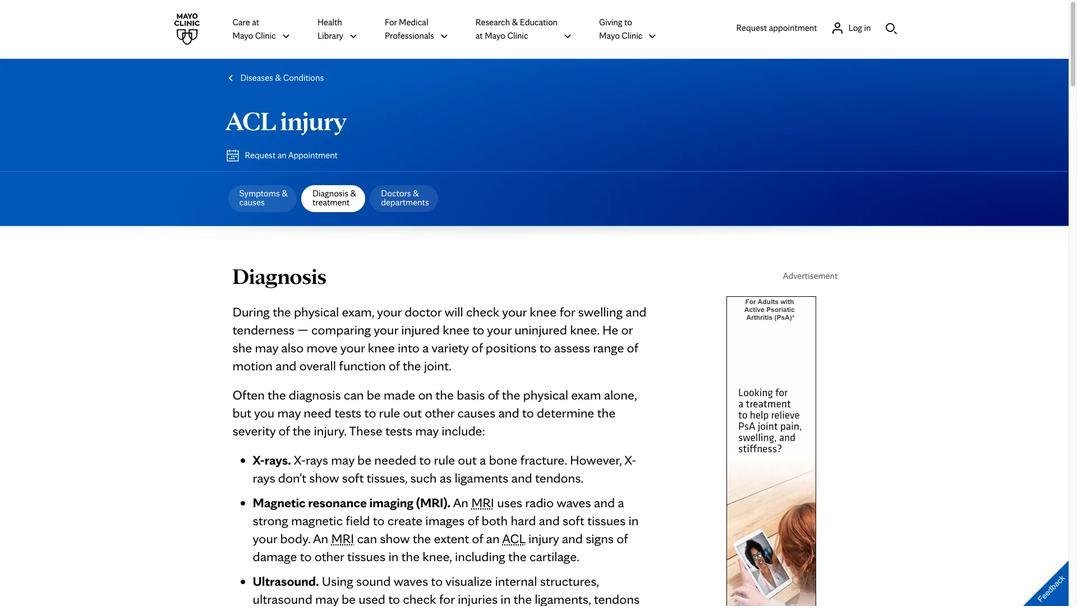 Task type: describe. For each thing, give the bounding box(es) containing it.
log in link
[[831, 21, 871, 35]]

the up tenderness
[[273, 304, 291, 320]]

professionals
[[385, 30, 434, 41]]

at inside care at mayo clinic
[[252, 17, 259, 27]]

be inside x-rays may be needed to rule out a bone fracture. however, x- rays don't show soft tissues, such as ligaments and tendons.
[[358, 452, 372, 468]]

physical inside often the diagnosis can be made on the basis of the physical exam alone, but you may need tests to rule out other causes and to determine the severity of the injury. these tests may include:
[[523, 387, 568, 403]]

exam,
[[342, 304, 374, 320]]

and inside injury and signs of damage to other tissues in the knee, including the cartilage.
[[562, 530, 583, 547]]

of down 'into'
[[389, 357, 400, 374]]

medical
[[399, 17, 428, 27]]

injury inside injury and signs of damage to other tissues in the knee, including the cartilage.
[[529, 530, 559, 547]]

research & education at mayo clinic button
[[476, 15, 572, 43]]

request an appointment link
[[224, 146, 340, 164]]

may inside using sound waves to visualize internal structures, ultrasound may be used to check for injuries in the ligaments, tendon
[[315, 591, 339, 606]]

uses
[[497, 494, 523, 511]]

strong
[[253, 512, 288, 529]]

1 horizontal spatial acl
[[502, 530, 526, 547]]

check inside during the physical exam, your doctor will check your knee for swelling and tenderness — comparing your injured knee to your uninjured knee. he or she may also move your knee into a variety of positions to assess range of motion and overall function of the joint.
[[466, 304, 500, 320]]

bone
[[489, 452, 518, 468]]

be inside often the diagnosis can be made on the basis of the physical exam alone, but you may need tests to rule out other causes and to determine the severity of the injury. these tests may include:
[[367, 387, 381, 403]]

such
[[411, 470, 437, 486]]

0 horizontal spatial knee
[[368, 340, 395, 356]]

need
[[304, 405, 332, 421]]

create
[[388, 512, 423, 529]]

& for diagnosis
[[350, 188, 357, 199]]

function
[[339, 357, 386, 374]]

alone,
[[604, 387, 637, 403]]

can inside often the diagnosis can be made on the basis of the physical exam alone, but you may need tests to rule out other causes and to determine the severity of the injury. these tests may include:
[[344, 387, 364, 403]]

research & education at mayo clinic
[[476, 17, 558, 41]]

or
[[622, 322, 633, 338]]

tenderness
[[233, 322, 295, 338]]

diagnosis for diagnosis & treatment
[[313, 188, 349, 199]]

menu item containing doctors &
[[368, 181, 440, 217]]

ultrasound
[[253, 591, 313, 606]]

out inside often the diagnosis can be made on the basis of the physical exam alone, but you may need tests to rule out other causes and to determine the severity of the injury. these tests may include:
[[403, 405, 422, 421]]

ligaments
[[455, 470, 509, 486]]

structures,
[[540, 573, 599, 589]]

fracture.
[[521, 452, 567, 468]]

however,
[[570, 452, 622, 468]]

the down alone,
[[597, 405, 616, 421]]

advertisement region
[[726, 296, 895, 606]]

(mri).
[[416, 494, 451, 511]]

overall
[[299, 357, 336, 374]]

1 horizontal spatial knee
[[443, 322, 470, 338]]

damage
[[253, 548, 297, 565]]

your right exam,
[[377, 304, 402, 320]]

injury.
[[314, 423, 347, 439]]

using
[[322, 573, 353, 589]]

rule inside often the diagnosis can be made on the basis of the physical exam alone, but you may need tests to rule out other causes and to determine the severity of the injury. these tests may include:
[[379, 405, 400, 421]]

your inside uses radio waves and a strong magnetic field to create images of both hard and soft tissues in your body. an
[[253, 530, 277, 547]]

an inside uses radio waves and a strong magnetic field to create images of both hard and soft tissues in your body. an
[[313, 530, 328, 547]]

your up 'into'
[[374, 322, 398, 338]]

a inside x-rays may be needed to rule out a bone fracture. however, x- rays don't show soft tissues, such as ligaments and tendons.
[[480, 452, 486, 468]]

0 horizontal spatial rays
[[253, 470, 275, 486]]

the right basis
[[502, 387, 520, 403]]

—
[[298, 322, 308, 338]]

1 vertical spatial tests
[[386, 423, 413, 439]]

comparing
[[311, 322, 371, 338]]

the down need in the bottom of the page
[[293, 423, 311, 439]]

giving
[[599, 17, 623, 27]]

exam
[[571, 387, 601, 403]]

0 horizontal spatial tests
[[335, 405, 362, 421]]

severity
[[233, 423, 276, 439]]

mayo clinic home page image
[[171, 13, 202, 45]]

using sound waves to visualize internal structures, ultrasound may be used to check for injuries in the ligaments, tendon
[[253, 573, 640, 606]]

show inside x-rays may be needed to rule out a bone fracture. however, x- rays don't show soft tissues, such as ligaments and tendons.
[[309, 470, 339, 486]]

knee.
[[570, 322, 600, 338]]

giving to mayo clinic button
[[599, 15, 657, 43]]

doctors & departments
[[381, 188, 429, 208]]

diseases
[[240, 72, 273, 83]]

0 vertical spatial mri
[[472, 494, 494, 511]]

diseases & conditions link
[[224, 70, 326, 86]]

for inside during the physical exam, your doctor will check your knee for swelling and tenderness — comparing your injured knee to your uninjured knee. he or she may also move your knee into a variety of positions to assess range of motion and overall function of the joint.
[[560, 304, 575, 320]]

made
[[384, 387, 415, 403]]

rule inside x-rays may be needed to rule out a bone fracture. however, x- rays don't show soft tissues, such as ligaments and tendons.
[[434, 452, 455, 468]]

resonance
[[308, 494, 367, 511]]

diagnosis
[[289, 387, 341, 403]]

visualize
[[446, 573, 492, 589]]

determine
[[537, 405, 594, 421]]

acl injury link
[[226, 104, 347, 137]]

of up rays. at the bottom of page
[[279, 423, 290, 439]]

causes inside often the diagnosis can be made on the basis of the physical exam alone, but you may need tests to rule out other causes and to determine the severity of the injury. these tests may include:
[[458, 405, 496, 421]]

1 horizontal spatial show
[[380, 530, 410, 547]]

cartilage.
[[530, 548, 580, 565]]

1 horizontal spatial rays
[[306, 452, 328, 468]]

conditions
[[283, 72, 324, 83]]

diagnosis & treatment
[[313, 188, 357, 208]]

range
[[593, 340, 624, 356]]

request for request an appointment
[[245, 150, 276, 161]]

for medical professionals button
[[385, 15, 449, 43]]

0 horizontal spatial acl
[[226, 104, 276, 137]]

out inside x-rays may be needed to rule out a bone fracture. however, x- rays don't show soft tissues, such as ligaments and tendons.
[[458, 452, 477, 468]]

& for doctors
[[413, 188, 419, 199]]

uninjured
[[515, 322, 567, 338]]

symptoms
[[239, 188, 280, 199]]

care at mayo clinic button
[[233, 15, 291, 43]]

the up knee,
[[413, 530, 431, 547]]

other inside injury and signs of damage to other tissues in the knee, including the cartilage.
[[315, 548, 344, 565]]

knee,
[[423, 548, 452, 565]]

the up internal
[[509, 548, 527, 565]]

injury and signs of damage to other tissues in the knee, including the cartilage.
[[253, 530, 628, 565]]

images
[[426, 512, 465, 529]]

the up the you
[[268, 387, 286, 403]]

soft inside uses radio waves and a strong magnetic field to create images of both hard and soft tissues in your body. an
[[563, 512, 585, 529]]

magnetic resonance imaging (mri). an mri
[[253, 494, 494, 511]]

and inside often the diagnosis can be made on the basis of the physical exam alone, but you may need tests to rule out other causes and to determine the severity of the injury. these tests may include:
[[499, 405, 519, 421]]

tissues inside uses radio waves and a strong magnetic field to create images of both hard and soft tissues in your body. an
[[588, 512, 626, 529]]

you
[[254, 405, 275, 421]]

Request appointment text field
[[737, 21, 817, 35]]

but
[[233, 405, 251, 421]]

hard
[[511, 512, 536, 529]]

move
[[307, 340, 338, 356]]

and down 'also'
[[276, 357, 297, 374]]

treatment
[[313, 197, 350, 208]]

your up function
[[341, 340, 365, 356]]

of right basis
[[488, 387, 499, 403]]

feedback
[[1036, 573, 1067, 604]]

magnetic
[[291, 512, 343, 529]]

research
[[476, 17, 510, 27]]

diagnosis for diagnosis
[[233, 263, 327, 290]]

and inside x-rays may be needed to rule out a bone fracture. however, x- rays don't show soft tissues, such as ligaments and tendons.
[[512, 470, 532, 486]]

0 vertical spatial an
[[278, 150, 287, 161]]

0 horizontal spatial mri
[[331, 530, 354, 547]]

of inside uses radio waves and a strong magnetic field to create images of both hard and soft tissues in your body. an
[[468, 512, 479, 529]]

magnetic
[[253, 494, 306, 511]]

clinic for giving to mayo clinic
[[622, 30, 643, 41]]

and down radio
[[539, 512, 560, 529]]

acl injury
[[226, 104, 347, 137]]

ligaments,
[[535, 591, 591, 606]]

these
[[349, 423, 383, 439]]

he
[[603, 322, 619, 338]]

often
[[233, 387, 265, 403]]

swelling
[[578, 304, 623, 320]]



Task type: locate. For each thing, give the bounding box(es) containing it.
education
[[520, 17, 558, 27]]

can down function
[[344, 387, 364, 403]]

mayo for care at mayo clinic
[[233, 30, 253, 41]]

1 vertical spatial waves
[[394, 573, 428, 589]]

& right symptoms
[[282, 188, 288, 199]]

physical up —
[[294, 304, 339, 320]]

1 vertical spatial physical
[[523, 387, 568, 403]]

and down bone
[[512, 470, 532, 486]]

1 horizontal spatial a
[[480, 452, 486, 468]]

causes down basis
[[458, 405, 496, 421]]

advertisement
[[783, 271, 838, 281]]

physical up 'determine'
[[523, 387, 568, 403]]

1 vertical spatial tissues
[[347, 548, 386, 565]]

needed
[[375, 452, 416, 468]]

1 horizontal spatial menu item
[[368, 181, 440, 217]]

0 vertical spatial diagnosis
[[313, 188, 349, 199]]

at inside research & education at mayo clinic
[[476, 30, 483, 41]]

tests up injury.
[[335, 405, 362, 421]]

1 horizontal spatial out
[[458, 452, 477, 468]]

0 vertical spatial injury
[[280, 104, 347, 137]]

to inside uses radio waves and a strong magnetic field to create images of both hard and soft tissues in your body. an
[[373, 512, 385, 529]]

your
[[377, 304, 402, 320], [502, 304, 527, 320], [374, 322, 398, 338], [487, 322, 512, 338], [341, 340, 365, 356], [253, 530, 277, 547]]

rule
[[379, 405, 400, 421], [434, 452, 455, 468]]

feedback button
[[1014, 551, 1078, 606]]

imaging
[[370, 494, 414, 511]]

0 vertical spatial an
[[453, 494, 469, 511]]

0 horizontal spatial at
[[252, 17, 259, 27]]

diagnosis up during
[[233, 263, 327, 290]]

for down the visualize
[[439, 591, 455, 606]]

mri can show the extent of an acl
[[331, 530, 526, 547]]

waves down tendons.
[[557, 494, 591, 511]]

0 horizontal spatial check
[[403, 591, 436, 606]]

request appointment link
[[737, 21, 817, 35]]

1 vertical spatial other
[[315, 548, 344, 565]]

may inside during the physical exam, your doctor will check your knee for swelling and tenderness — comparing your injured knee to your uninjured knee. he or she may also move your knee into a variety of positions to assess range of motion and overall function of the joint.
[[255, 340, 278, 356]]

out down on
[[403, 405, 422, 421]]

& inside symptoms & causes
[[282, 188, 288, 199]]

2 horizontal spatial mayo
[[599, 30, 620, 41]]

a down the however,
[[618, 494, 624, 511]]

menu bar containing symptoms &
[[212, 181, 440, 217]]

1 mayo from the left
[[233, 30, 253, 41]]

1 vertical spatial a
[[480, 452, 486, 468]]

for inside using sound waves to visualize internal structures, ultrasound may be used to check for injuries in the ligaments, tendon
[[439, 591, 455, 606]]

Log in text field
[[849, 21, 871, 35]]

health library button
[[318, 15, 358, 43]]

x- down severity
[[253, 452, 265, 468]]

often the diagnosis can be made on the basis of the physical exam alone, but you may need tests to rule out other causes and to determine the severity of the injury. these tests may include:
[[233, 387, 637, 439]]

1 horizontal spatial injury
[[529, 530, 559, 547]]

including
[[455, 548, 506, 565]]

request left appointment
[[737, 22, 767, 33]]

of right variety
[[472, 340, 483, 356]]

may inside x-rays may be needed to rule out a bone fracture. however, x- rays don't show soft tissues, such as ligaments and tendons.
[[331, 452, 355, 468]]

don't
[[278, 470, 306, 486]]

1 horizontal spatial an
[[453, 494, 469, 511]]

& right treatment
[[350, 188, 357, 199]]

x-
[[253, 452, 265, 468], [294, 452, 306, 468], [625, 452, 637, 468]]

and up cartilage.
[[562, 530, 583, 547]]

of left both
[[468, 512, 479, 529]]

2 horizontal spatial clinic
[[622, 30, 643, 41]]

check inside using sound waves to visualize internal structures, ultrasound may be used to check for injuries in the ligaments, tendon
[[403, 591, 436, 606]]

into
[[398, 340, 420, 356]]

may down tenderness
[[255, 340, 278, 356]]

rays down x-rays.
[[253, 470, 275, 486]]

0 horizontal spatial mayo
[[233, 30, 253, 41]]

0 vertical spatial causes
[[239, 197, 265, 208]]

a inside uses radio waves and a strong magnetic field to create images of both hard and soft tissues in your body. an
[[618, 494, 624, 511]]

x- for rays.
[[253, 452, 265, 468]]

0 vertical spatial a
[[423, 340, 429, 356]]

uses radio waves and a strong magnetic field to create images of both hard and soft tissues in your body. an
[[253, 494, 639, 547]]

0 horizontal spatial request
[[245, 150, 276, 161]]

1 horizontal spatial causes
[[458, 405, 496, 421]]

be up tissues, on the left bottom of the page
[[358, 452, 372, 468]]

2 menu item from the left
[[368, 181, 440, 217]]

of inside injury and signs of damage to other tissues in the knee, including the cartilage.
[[617, 530, 628, 547]]

an down both
[[486, 530, 500, 547]]

and
[[626, 304, 647, 320], [276, 357, 297, 374], [499, 405, 519, 421], [512, 470, 532, 486], [594, 494, 615, 511], [539, 512, 560, 529], [562, 530, 583, 547]]

0 horizontal spatial clinic
[[255, 30, 276, 41]]

physical inside during the physical exam, your doctor will check your knee for swelling and tenderness — comparing your injured knee to your uninjured knee. he or she may also move your knee into a variety of positions to assess range of motion and overall function of the joint.
[[294, 304, 339, 320]]

show up 'resonance' in the bottom of the page
[[309, 470, 339, 486]]

at right the care
[[252, 17, 259, 27]]

rays.
[[265, 452, 291, 468]]

soft
[[342, 470, 364, 486], [563, 512, 585, 529]]

diagnosis inside "diagnosis & treatment"
[[313, 188, 349, 199]]

0 vertical spatial request
[[737, 22, 767, 33]]

tissues,
[[367, 470, 408, 486]]

injury up appointment at the left of page
[[280, 104, 347, 137]]

1 vertical spatial causes
[[458, 405, 496, 421]]

the down 'into'
[[403, 357, 421, 374]]

2 vertical spatial be
[[342, 591, 356, 606]]

acl injury main content
[[0, 59, 1069, 606]]

clinic inside care at mayo clinic
[[255, 30, 276, 41]]

0 horizontal spatial an
[[278, 150, 287, 161]]

both
[[482, 512, 508, 529]]

for medical professionals
[[385, 17, 434, 41]]

1 menu item from the left
[[226, 181, 299, 217]]

2 horizontal spatial x-
[[625, 452, 637, 468]]

0 vertical spatial rule
[[379, 405, 400, 421]]

0 horizontal spatial causes
[[239, 197, 265, 208]]

x- up don't
[[294, 452, 306, 468]]

3 clinic from the left
[[622, 30, 643, 41]]

0 horizontal spatial physical
[[294, 304, 339, 320]]

menu bar inside the acl injury main content
[[212, 181, 440, 217]]

also
[[281, 340, 304, 356]]

a right 'into'
[[423, 340, 429, 356]]

knee
[[530, 304, 557, 320], [443, 322, 470, 338], [368, 340, 395, 356]]

basis
[[457, 387, 485, 403]]

request up symptoms
[[245, 150, 276, 161]]

request
[[737, 22, 767, 33], [245, 150, 276, 161]]

1 vertical spatial acl
[[502, 530, 526, 547]]

0 vertical spatial tests
[[335, 405, 362, 421]]

out up ligaments
[[458, 452, 477, 468]]

of down or on the bottom
[[627, 340, 638, 356]]

menu bar
[[212, 181, 440, 217]]

3 x- from the left
[[625, 452, 637, 468]]

2 clinic from the left
[[508, 30, 528, 41]]

for
[[385, 17, 397, 27]]

to inside x-rays may be needed to rule out a bone fracture. however, x- rays don't show soft tissues, such as ligaments and tendons.
[[419, 452, 431, 468]]

may down the using
[[315, 591, 339, 606]]

acl down diseases
[[226, 104, 276, 137]]

&
[[512, 17, 518, 27], [275, 72, 281, 83], [282, 188, 288, 199], [350, 188, 357, 199], [413, 188, 419, 199]]

& inside "diagnosis & treatment"
[[350, 188, 357, 199]]

in inside using sound waves to visualize internal structures, ultrasound may be used to check for injuries in the ligaments, tendon
[[501, 591, 511, 606]]

1 horizontal spatial an
[[486, 530, 500, 547]]

positions
[[486, 340, 537, 356]]

to inside giving to mayo clinic
[[625, 17, 632, 27]]

request for request appointment
[[737, 22, 767, 33]]

& right doctors
[[413, 188, 419, 199]]

at down research
[[476, 30, 483, 41]]

0 vertical spatial soft
[[342, 470, 364, 486]]

variety
[[432, 340, 469, 356]]

internal
[[495, 573, 537, 589]]

other up the using
[[315, 548, 344, 565]]

knee up uninjured
[[530, 304, 557, 320]]

to inside injury and signs of damage to other tissues in the knee, including the cartilage.
[[300, 548, 312, 565]]

1 vertical spatial knee
[[443, 322, 470, 338]]

of right signs
[[617, 530, 628, 547]]

injury up cartilage.
[[529, 530, 559, 547]]

0 horizontal spatial other
[[315, 548, 344, 565]]

motion
[[233, 357, 273, 374]]

diagnosis down appointment at the left of page
[[313, 188, 349, 199]]

the inside using sound waves to visualize internal structures, ultrasound may be used to check for injuries in the ligaments, tendon
[[514, 591, 532, 606]]

an down the magnetic
[[313, 530, 328, 547]]

waves down knee,
[[394, 573, 428, 589]]

acl down hard
[[502, 530, 526, 547]]

diagnosis
[[313, 188, 349, 199], [233, 263, 327, 290]]

tissues up signs
[[588, 512, 626, 529]]

3 mayo from the left
[[599, 30, 620, 41]]

clinic inside research & education at mayo clinic
[[508, 30, 528, 41]]

0 vertical spatial tissues
[[588, 512, 626, 529]]

0 horizontal spatial soft
[[342, 470, 364, 486]]

0 vertical spatial be
[[367, 387, 381, 403]]

the down internal
[[514, 591, 532, 606]]

1 horizontal spatial tissues
[[588, 512, 626, 529]]

in inside injury and signs of damage to other tissues in the knee, including the cartilage.
[[389, 548, 399, 565]]

0 vertical spatial other
[[425, 405, 455, 421]]

injury
[[280, 104, 347, 137], [529, 530, 559, 547]]

care
[[233, 17, 250, 27]]

0 horizontal spatial out
[[403, 405, 422, 421]]

appointment
[[288, 150, 338, 161]]

1 vertical spatial be
[[358, 452, 372, 468]]

0 horizontal spatial an
[[313, 530, 328, 547]]

waves for radio
[[557, 494, 591, 511]]

and up signs
[[594, 494, 615, 511]]

waves
[[557, 494, 591, 511], [394, 573, 428, 589]]

1 horizontal spatial x-
[[294, 452, 306, 468]]

0 vertical spatial waves
[[557, 494, 591, 511]]

waves inside using sound waves to visualize internal structures, ultrasound may be used to check for injuries in the ligaments, tendon
[[394, 573, 428, 589]]

assess
[[554, 340, 590, 356]]

and up bone
[[499, 405, 519, 421]]

at
[[252, 17, 259, 27], [476, 30, 483, 41]]

the down mri can show the extent of an acl
[[402, 548, 420, 565]]

2 horizontal spatial knee
[[530, 304, 557, 320]]

2 horizontal spatial a
[[618, 494, 624, 511]]

& right research
[[512, 17, 518, 27]]

2 x- from the left
[[294, 452, 306, 468]]

may down on
[[416, 423, 439, 439]]

x- right the however,
[[625, 452, 637, 468]]

1 horizontal spatial for
[[560, 304, 575, 320]]

tissues inside injury and signs of damage to other tissues in the knee, including the cartilage.
[[347, 548, 386, 565]]

mayo down research
[[485, 30, 506, 41]]

a up ligaments
[[480, 452, 486, 468]]

2 mayo from the left
[[485, 30, 506, 41]]

soft inside x-rays may be needed to rule out a bone fracture. however, x- rays don't show soft tissues, such as ligaments and tendons.
[[342, 470, 364, 486]]

1 horizontal spatial soft
[[563, 512, 585, 529]]

tissues
[[588, 512, 626, 529], [347, 548, 386, 565]]

& inside doctors & departments
[[413, 188, 419, 199]]

rule down made
[[379, 405, 400, 421]]

of up 'including'
[[472, 530, 483, 547]]

clinic for care at mayo clinic
[[255, 30, 276, 41]]

health
[[318, 17, 342, 27]]

0 vertical spatial for
[[560, 304, 575, 320]]

extent
[[434, 530, 469, 547]]

check right will
[[466, 304, 500, 320]]

1 clinic from the left
[[255, 30, 276, 41]]

menu item containing symptoms &
[[226, 181, 299, 217]]

0 vertical spatial physical
[[294, 304, 339, 320]]

may down injury.
[[331, 452, 355, 468]]

request inside request appointment text box
[[737, 22, 767, 33]]

0 horizontal spatial tissues
[[347, 548, 386, 565]]

in inside log in text field
[[865, 22, 871, 33]]

1 vertical spatial check
[[403, 591, 436, 606]]

0 horizontal spatial injury
[[280, 104, 347, 137]]

a inside during the physical exam, your doctor will check your knee for swelling and tenderness — comparing your injured knee to your uninjured knee. he or she may also move your knee into a variety of positions to assess range of motion and overall function of the joint.
[[423, 340, 429, 356]]

mri up both
[[472, 494, 494, 511]]

request an appointment
[[245, 150, 338, 161]]

during the physical exam, your doctor will check your knee for swelling and tenderness — comparing your injured knee to your uninjured knee. he or she may also move your knee into a variety of positions to assess range of motion and overall function of the joint.
[[233, 304, 647, 374]]

show
[[309, 470, 339, 486], [380, 530, 410, 547]]

causes
[[239, 197, 265, 208], [458, 405, 496, 421]]

1 horizontal spatial tests
[[386, 423, 413, 439]]

1 vertical spatial mri
[[331, 530, 354, 547]]

in inside uses radio waves and a strong magnetic field to create images of both hard and soft tissues in your body. an
[[629, 512, 639, 529]]

1 vertical spatial soft
[[563, 512, 585, 529]]

an left appointment at the left of page
[[278, 150, 287, 161]]

of
[[472, 340, 483, 356], [627, 340, 638, 356], [389, 357, 400, 374], [488, 387, 499, 403], [279, 423, 290, 439], [468, 512, 479, 529], [472, 530, 483, 547], [617, 530, 628, 547]]

0 horizontal spatial for
[[439, 591, 455, 606]]

0 vertical spatial at
[[252, 17, 259, 27]]

clinic inside giving to mayo clinic
[[622, 30, 643, 41]]

1 vertical spatial rays
[[253, 470, 275, 486]]

knee down will
[[443, 322, 470, 338]]

0 vertical spatial rays
[[306, 452, 328, 468]]

physical
[[294, 304, 339, 320], [523, 387, 568, 403]]

1 horizontal spatial other
[[425, 405, 455, 421]]

1 vertical spatial request
[[245, 150, 276, 161]]

symptoms & causes
[[239, 188, 288, 208]]

0 horizontal spatial rule
[[379, 405, 400, 421]]

0 horizontal spatial x-
[[253, 452, 265, 468]]

during
[[233, 304, 270, 320]]

body.
[[280, 530, 311, 547]]

mayo inside giving to mayo clinic
[[599, 30, 620, 41]]

causes down request an appointment link on the left top of page
[[239, 197, 265, 208]]

1 horizontal spatial waves
[[557, 494, 591, 511]]

waves for sound
[[394, 573, 428, 589]]

giving to mayo clinic
[[599, 17, 643, 41]]

rule up as
[[434, 452, 455, 468]]

other down on
[[425, 405, 455, 421]]

menu item
[[226, 181, 299, 217], [368, 181, 440, 217]]

include:
[[442, 423, 486, 439]]

clinic down giving
[[622, 30, 643, 41]]

be inside using sound waves to visualize internal structures, ultrasound may be used to check for injuries in the ligaments, tendon
[[342, 591, 356, 606]]

& right diseases
[[275, 72, 281, 83]]

mayo down the care
[[233, 30, 253, 41]]

1 vertical spatial can
[[357, 530, 377, 547]]

& for symptoms
[[282, 188, 288, 199]]

x- for rays
[[294, 452, 306, 468]]

tests up needed on the bottom of the page
[[386, 423, 413, 439]]

1 horizontal spatial clinic
[[508, 30, 528, 41]]

rays up don't
[[306, 452, 328, 468]]

tissues up sound
[[347, 548, 386, 565]]

your up uninjured
[[502, 304, 527, 320]]

request inside request an appointment link
[[245, 150, 276, 161]]

1 horizontal spatial at
[[476, 30, 483, 41]]

1 x- from the left
[[253, 452, 265, 468]]

injuries
[[458, 591, 498, 606]]

tendons.
[[535, 470, 584, 486]]

soft up cartilage.
[[563, 512, 585, 529]]

can down field
[[357, 530, 377, 547]]

1 vertical spatial injury
[[529, 530, 559, 547]]

as
[[440, 470, 452, 486]]

1 vertical spatial diagnosis
[[233, 263, 327, 290]]

other inside often the diagnosis can be made on the basis of the physical exam alone, but you may need tests to rule out other causes and to determine the severity of the injury. these tests may include:
[[425, 405, 455, 421]]

the right on
[[436, 387, 454, 403]]

and up or on the bottom
[[626, 304, 647, 320]]

she
[[233, 340, 252, 356]]

may right the you
[[278, 405, 301, 421]]

0 horizontal spatial waves
[[394, 573, 428, 589]]

be down the using
[[342, 591, 356, 606]]

0 vertical spatial out
[[403, 405, 422, 421]]

soft up 'resonance' in the bottom of the page
[[342, 470, 364, 486]]

departments
[[381, 197, 429, 208]]

mayo inside research & education at mayo clinic
[[485, 30, 506, 41]]

0 horizontal spatial show
[[309, 470, 339, 486]]

0 vertical spatial can
[[344, 387, 364, 403]]

0 vertical spatial knee
[[530, 304, 557, 320]]

1 horizontal spatial check
[[466, 304, 500, 320]]

1 horizontal spatial physical
[[523, 387, 568, 403]]

1 horizontal spatial mayo
[[485, 30, 506, 41]]

0 vertical spatial acl
[[226, 104, 276, 137]]

mayo down giving
[[599, 30, 620, 41]]

clinic up diseases
[[255, 30, 276, 41]]

1 vertical spatial out
[[458, 452, 477, 468]]

0 vertical spatial check
[[466, 304, 500, 320]]

waves inside uses radio waves and a strong magnetic field to create images of both hard and soft tissues in your body. an
[[557, 494, 591, 511]]

causes inside symptoms & causes
[[239, 197, 265, 208]]

& inside research & education at mayo clinic
[[512, 17, 518, 27]]

diseases & conditions
[[240, 72, 324, 83]]

mayo for giving to mayo clinic
[[599, 30, 620, 41]]

may
[[255, 340, 278, 356], [278, 405, 301, 421], [416, 423, 439, 439], [331, 452, 355, 468], [315, 591, 339, 606]]

your down strong
[[253, 530, 277, 547]]

1 horizontal spatial request
[[737, 22, 767, 33]]

clinic
[[255, 30, 276, 41], [508, 30, 528, 41], [622, 30, 643, 41]]

library
[[318, 30, 343, 41]]

ultrasound.
[[253, 573, 319, 589]]

mayo inside care at mayo clinic
[[233, 30, 253, 41]]

in
[[865, 22, 871, 33], [629, 512, 639, 529], [389, 548, 399, 565], [501, 591, 511, 606]]

signs
[[586, 530, 614, 547]]

& for diseases
[[275, 72, 281, 83]]

2 vertical spatial knee
[[368, 340, 395, 356]]

injured
[[401, 322, 440, 338]]

your up positions
[[487, 322, 512, 338]]

log
[[849, 22, 863, 33]]

doctors
[[381, 188, 411, 199]]

& for research
[[512, 17, 518, 27]]

acl
[[226, 104, 276, 137], [502, 530, 526, 547]]

be left made
[[367, 387, 381, 403]]

show down create on the left bottom
[[380, 530, 410, 547]]

1 horizontal spatial rule
[[434, 452, 455, 468]]

1 vertical spatial show
[[380, 530, 410, 547]]

knee up function
[[368, 340, 395, 356]]

mri down field
[[331, 530, 354, 547]]

mayo
[[233, 30, 253, 41], [485, 30, 506, 41], [599, 30, 620, 41]]



Task type: vqa. For each thing, say whether or not it's contained in the screenshot.
request an appointment text box
no



